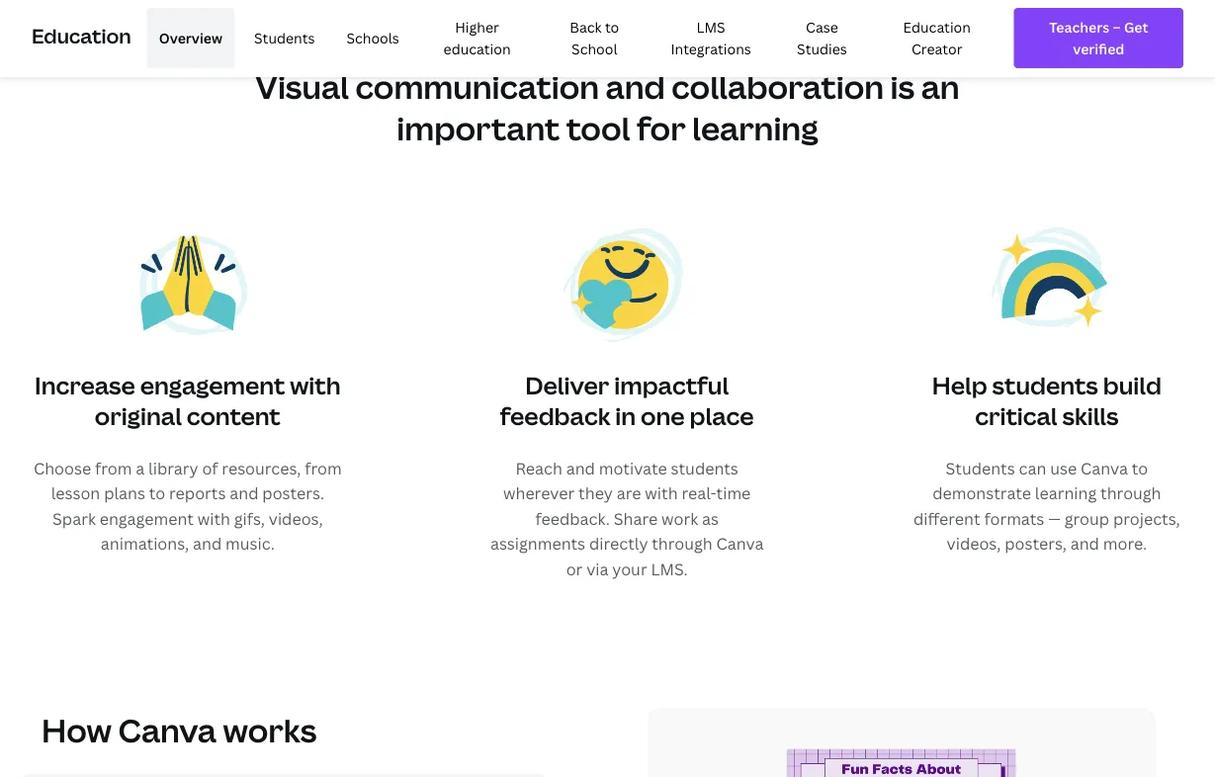 Task type: locate. For each thing, give the bounding box(es) containing it.
posters,
[[1005, 533, 1067, 554]]

and down school at top
[[606, 65, 665, 108]]

0 vertical spatial to
[[605, 17, 619, 36]]

1 vertical spatial with
[[645, 482, 678, 504]]

0 horizontal spatial from
[[95, 457, 132, 478]]

1 vertical spatial videos,
[[947, 533, 1001, 554]]

choose from a library of resources, from lesson plans to reports and posters. spark engagement with gifs, videos, animations, and music.
[[34, 457, 342, 554]]

integrations
[[671, 39, 751, 58]]

0 vertical spatial videos,
[[269, 508, 323, 529]]

2 horizontal spatial with
[[645, 482, 678, 504]]

1 vertical spatial through
[[652, 533, 713, 554]]

education
[[443, 39, 511, 58]]

through down work
[[652, 533, 713, 554]]

from left a
[[95, 457, 132, 478]]

students inside students can use canva to demonstrate learning through different formats — group projects, videos, posters, and more.
[[946, 457, 1015, 478]]

0 horizontal spatial canva
[[118, 708, 217, 751]]

students up demonstrate
[[946, 457, 1015, 478]]

for
[[637, 106, 686, 149]]

spark
[[52, 508, 96, 529]]

use
[[1050, 457, 1077, 478]]

1 vertical spatial to
[[1132, 457, 1148, 478]]

canva down the as
[[716, 533, 764, 554]]

lms
[[697, 17, 725, 36]]

students up can
[[992, 369, 1098, 401]]

share
[[614, 508, 658, 529]]

engagement
[[140, 369, 285, 401], [100, 508, 194, 529]]

learning
[[692, 106, 818, 149], [1035, 482, 1097, 504]]

group
[[1065, 508, 1109, 529]]

0 horizontal spatial students
[[254, 28, 315, 47]]

2 from from the left
[[305, 457, 342, 478]]

1 horizontal spatial from
[[305, 457, 342, 478]]

increase engagement with original content
[[35, 369, 341, 432]]

1 vertical spatial students
[[671, 457, 738, 478]]

lms.
[[651, 558, 688, 580]]

as
[[702, 508, 719, 529]]

back to school
[[570, 17, 619, 58]]

increase
[[35, 369, 135, 401]]

0 horizontal spatial through
[[652, 533, 713, 554]]

0 horizontal spatial videos,
[[269, 508, 323, 529]]

through
[[1100, 482, 1161, 504], [652, 533, 713, 554]]

they
[[578, 482, 613, 504]]

videos, down posters.
[[269, 508, 323, 529]]

from
[[95, 457, 132, 478], [305, 457, 342, 478]]

directly
[[589, 533, 648, 554]]

demonstrate
[[932, 482, 1031, 504]]

2 vertical spatial with
[[197, 508, 230, 529]]

1 vertical spatial canva
[[716, 533, 764, 554]]

collaboration
[[672, 65, 884, 108]]

1 horizontal spatial through
[[1100, 482, 1161, 504]]

1 horizontal spatial learning
[[1035, 482, 1097, 504]]

engagement inside choose from a library of resources, from lesson plans to reports and posters. spark engagement with gifs, videos, animations, and music.
[[100, 508, 194, 529]]

with inside reach and motivate students wherever they are with real-time feedback. share work as assignments directly through canva or via your lms.
[[645, 482, 678, 504]]

more.
[[1103, 533, 1147, 554]]

1 horizontal spatial to
[[605, 17, 619, 36]]

help
[[932, 369, 987, 401]]

learning inside students can use canva to demonstrate learning through different formats — group projects, videos, posters, and more.
[[1035, 482, 1097, 504]]

canva inside reach and motivate students wherever they are with real-time feedback. share work as assignments directly through canva or via your lms.
[[716, 533, 764, 554]]

1 horizontal spatial students
[[946, 457, 1015, 478]]

engagement up animations,
[[100, 508, 194, 529]]

from up posters.
[[305, 457, 342, 478]]

0 horizontal spatial with
[[197, 508, 230, 529]]

students for students can use canva to demonstrate learning through different formats — group projects, videos, posters, and more.
[[946, 457, 1015, 478]]

0 vertical spatial engagement
[[140, 369, 285, 401]]

—
[[1048, 508, 1061, 529]]

and inside "visual communication and collaboration is an important tool for learning"
[[606, 65, 665, 108]]

plans
[[104, 482, 145, 504]]

can
[[1019, 457, 1046, 478]]

lesson
[[51, 482, 100, 504]]

0 horizontal spatial learning
[[692, 106, 818, 149]]

2 vertical spatial to
[[149, 482, 165, 504]]

videos, inside students can use canva to demonstrate learning through different formats — group projects, videos, posters, and more.
[[947, 533, 1001, 554]]

1 from from the left
[[95, 457, 132, 478]]

of
[[202, 457, 218, 478]]

teachers – get verified image
[[1032, 16, 1166, 60]]

learning down integrations on the top right of the page
[[692, 106, 818, 149]]

with right content
[[290, 369, 341, 401]]

1 horizontal spatial education
[[903, 17, 971, 36]]

skills icon image
[[984, 219, 1110, 346]]

or
[[566, 558, 583, 580]]

videos, down the different
[[947, 533, 1001, 554]]

0 vertical spatial canva
[[1081, 457, 1128, 478]]

visual
[[255, 65, 349, 108]]

2 horizontal spatial to
[[1132, 457, 1148, 478]]

1 vertical spatial learning
[[1035, 482, 1097, 504]]

communication
[[356, 65, 599, 108]]

time
[[716, 482, 751, 504]]

0 vertical spatial with
[[290, 369, 341, 401]]

engagement up of
[[140, 369, 285, 401]]

with up work
[[645, 482, 678, 504]]

content
[[187, 400, 281, 432]]

original
[[95, 400, 182, 432]]

are
[[617, 482, 641, 504]]

1 vertical spatial students
[[946, 457, 1015, 478]]

school
[[572, 39, 617, 58]]

1 horizontal spatial videos,
[[947, 533, 1001, 554]]

1 vertical spatial engagement
[[100, 508, 194, 529]]

0 horizontal spatial to
[[149, 482, 165, 504]]

0 vertical spatial through
[[1100, 482, 1161, 504]]

and up gifs,
[[230, 482, 259, 504]]

deliver
[[525, 369, 609, 401]]

students up visual
[[254, 28, 315, 47]]

to right back
[[605, 17, 619, 36]]

music.
[[225, 533, 275, 554]]

with down reports
[[197, 508, 230, 529]]

posters.
[[262, 482, 324, 504]]

impactful
[[614, 369, 729, 401]]

and
[[606, 65, 665, 108], [566, 457, 595, 478], [230, 482, 259, 504], [193, 533, 222, 554], [1070, 533, 1099, 554]]

to up projects,
[[1132, 457, 1148, 478]]

1 horizontal spatial canva
[[716, 533, 764, 554]]

students link
[[242, 8, 327, 68]]

0 vertical spatial learning
[[692, 106, 818, 149]]

real-
[[682, 482, 716, 504]]

1 horizontal spatial students
[[992, 369, 1098, 401]]

to down "library"
[[149, 482, 165, 504]]

menu bar containing higher education
[[139, 8, 998, 68]]

place
[[690, 400, 754, 432]]

2 horizontal spatial canva
[[1081, 457, 1128, 478]]

and down group
[[1070, 533, 1099, 554]]

library
[[148, 457, 198, 478]]

lms integrations link
[[654, 8, 768, 68]]

engagement icon image
[[124, 219, 251, 346]]

0 vertical spatial students
[[992, 369, 1098, 401]]

education
[[903, 17, 971, 36], [32, 22, 131, 49]]

to
[[605, 17, 619, 36], [1132, 457, 1148, 478], [149, 482, 165, 504]]

menu bar
[[139, 8, 998, 68]]

1 horizontal spatial with
[[290, 369, 341, 401]]

learning down use
[[1035, 482, 1097, 504]]

gifs,
[[234, 508, 265, 529]]

videos,
[[269, 508, 323, 529], [947, 533, 1001, 554]]

animations,
[[101, 533, 189, 554]]

0 horizontal spatial students
[[671, 457, 738, 478]]

students
[[254, 28, 315, 47], [946, 457, 1015, 478]]

students up real-
[[671, 457, 738, 478]]

canva right how
[[118, 708, 217, 751]]

feedback.
[[535, 508, 610, 529]]

engagement inside increase engagement with original content
[[140, 369, 285, 401]]

students
[[992, 369, 1098, 401], [671, 457, 738, 478]]

with
[[290, 369, 341, 401], [645, 482, 678, 504], [197, 508, 230, 529]]

0 horizontal spatial education
[[32, 22, 131, 49]]

canva right use
[[1081, 457, 1128, 478]]

higher
[[455, 17, 499, 36]]

and up 'they'
[[566, 457, 595, 478]]

choose
[[34, 457, 91, 478]]

through up projects,
[[1100, 482, 1161, 504]]

students inside education element
[[254, 28, 315, 47]]

0 vertical spatial students
[[254, 28, 315, 47]]



Task type: describe. For each thing, give the bounding box(es) containing it.
work
[[661, 508, 698, 529]]

your
[[612, 558, 647, 580]]

build
[[1103, 369, 1162, 401]]

skills
[[1062, 400, 1119, 432]]

and inside reach and motivate students wherever they are with real-time feedback. share work as assignments directly through canva or via your lms.
[[566, 457, 595, 478]]

works
[[223, 708, 317, 751]]

motivate
[[599, 457, 667, 478]]

with inside choose from a library of resources, from lesson plans to reports and posters. spark engagement with gifs, videos, animations, and music.
[[197, 508, 230, 529]]

2 vertical spatial canva
[[118, 708, 217, 751]]

students inside reach and motivate students wherever they are with real-time feedback. share work as assignments directly through canva or via your lms.
[[671, 457, 738, 478]]

case studies
[[797, 17, 847, 58]]

is
[[890, 65, 915, 108]]

overview link
[[147, 8, 234, 68]]

wherever
[[503, 482, 575, 504]]

tool
[[566, 106, 630, 149]]

menu bar inside education element
[[139, 8, 998, 68]]

one
[[641, 400, 685, 432]]

canva inside students can use canva to demonstrate learning through different formats — group projects, videos, posters, and more.
[[1081, 457, 1128, 478]]

and inside students can use canva to demonstrate learning through different formats — group projects, videos, posters, and more.
[[1070, 533, 1099, 554]]

education creator
[[903, 17, 971, 58]]

how canva works
[[42, 708, 317, 751]]

videos, inside choose from a library of resources, from lesson plans to reports and posters. spark engagement with gifs, videos, animations, and music.
[[269, 508, 323, 529]]

reports
[[169, 482, 226, 504]]

to inside students can use canva to demonstrate learning through different formats — group projects, videos, posters, and more.
[[1132, 457, 1148, 478]]

reach
[[516, 457, 562, 478]]

education element
[[32, 0, 1183, 76]]

learning inside "visual communication and collaboration is an important tool for learning"
[[692, 106, 818, 149]]

projects,
[[1113, 508, 1180, 529]]

formats
[[984, 508, 1044, 529]]

an
[[921, 65, 960, 108]]

feedback icon image
[[564, 219, 690, 346]]

schools link
[[335, 8, 411, 68]]

students for students
[[254, 28, 315, 47]]

case
[[806, 17, 838, 36]]

help students build critical skills
[[932, 369, 1162, 432]]

higher education
[[443, 17, 511, 58]]

through inside students can use canva to demonstrate learning through different formats — group projects, videos, posters, and more.
[[1100, 482, 1161, 504]]

students can use canva to demonstrate learning through different formats — group projects, videos, posters, and more.
[[914, 457, 1180, 554]]

creator
[[912, 39, 963, 58]]

via
[[587, 558, 609, 580]]

important
[[397, 106, 560, 149]]

and left music.
[[193, 533, 222, 554]]

deliver impactful feedback in one place
[[500, 369, 754, 432]]

how
[[42, 708, 112, 751]]

education creator link
[[876, 8, 998, 68]]

education for education
[[32, 22, 131, 49]]

back
[[570, 17, 602, 36]]

studies
[[797, 39, 847, 58]]

feedback
[[500, 400, 610, 432]]

through inside reach and motivate students wherever they are with real-time feedback. share work as assignments directly through canva or via your lms.
[[652, 533, 713, 554]]

students inside help students build critical skills
[[992, 369, 1098, 401]]

assignments
[[490, 533, 585, 554]]

schools
[[346, 28, 399, 47]]

in
[[615, 400, 636, 432]]

resources,
[[222, 457, 301, 478]]

with inside increase engagement with original content
[[290, 369, 341, 401]]

reach and motivate students wherever they are with real-time feedback. share work as assignments directly through canva or via your lms.
[[490, 457, 764, 580]]

case studies link
[[776, 8, 868, 68]]

critical
[[975, 400, 1057, 432]]

education for education creator
[[903, 17, 971, 36]]

to inside choose from a library of resources, from lesson plans to reports and posters. spark engagement with gifs, videos, animations, and music.
[[149, 482, 165, 504]]

visual communication and collaboration is an important tool for learning
[[255, 65, 960, 149]]

to inside back to school
[[605, 17, 619, 36]]

back to school link
[[543, 8, 646, 68]]

overview
[[159, 28, 223, 47]]

higher education link
[[419, 8, 535, 68]]

lms integrations
[[671, 17, 751, 58]]

different
[[914, 508, 980, 529]]

a
[[136, 457, 145, 478]]



Task type: vqa. For each thing, say whether or not it's contained in the screenshot.
2nd from from left
yes



